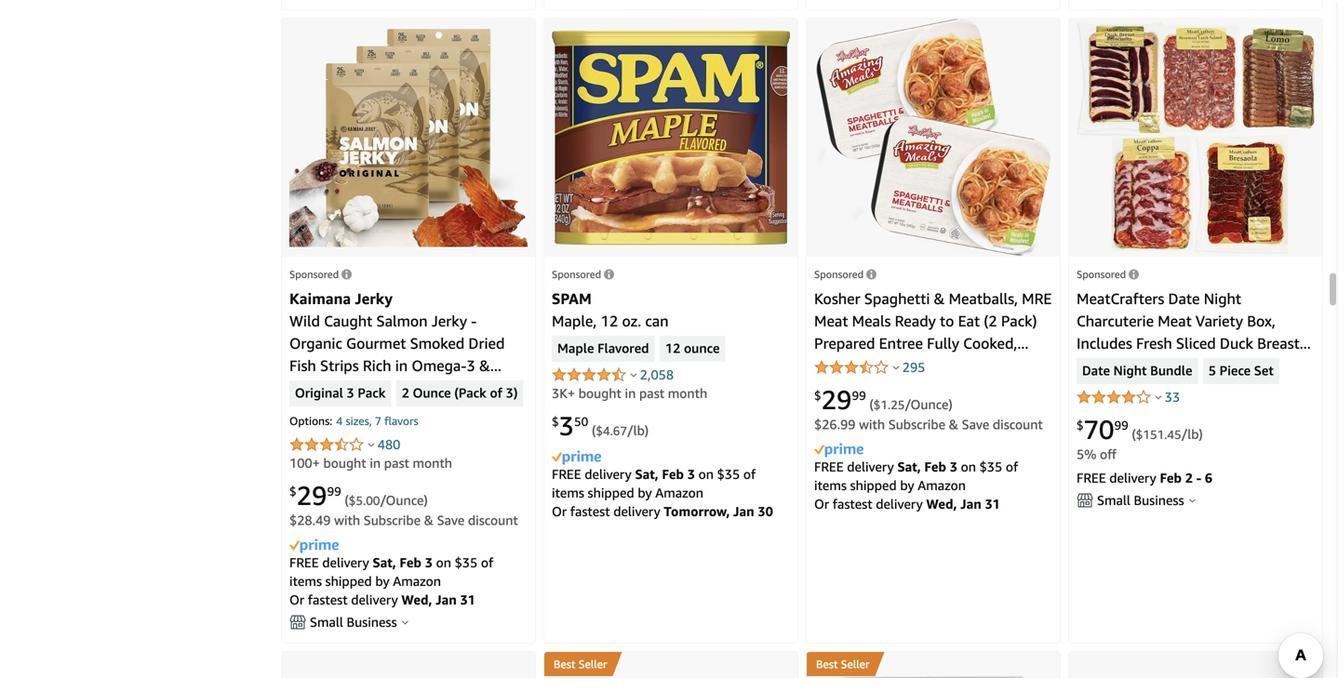 Task type: describe. For each thing, give the bounding box(es) containing it.
kaimana jerky wild caught salmon jerky - organic gourmet smoked dried fish strips rich in omega-3 & protein - low-calorie seafood snack with no gluten, less sodium & sugar - original flavor - 3/2oz pack
[[289, 290, 527, 464]]

$4.67
[[596, 424, 627, 438]]

& inside $ 29 99 ( $5.00 /ounce) $28.49 with subscribe & save discount
[[424, 513, 434, 528]]

1 horizontal spatial jerky
[[432, 312, 467, 330]]

in for 3k+ bought in past month
[[625, 386, 636, 401]]

past for 480
[[384, 456, 409, 471]]

feb for the left or fastest delivery wed, jan 31 element's free delivery sat, feb 3 on $35 of items shipped by amazon element
[[400, 555, 422, 570]]

1 best seller from the left
[[554, 658, 607, 671]]

old wisconsin turkey sausage snack sticks, naturally smoked, ready to eat, high protein, low carb, keto, gluten free, 28 o... image
[[844, 677, 1023, 678]]

set
[[1254, 363, 1274, 380]]

no
[[367, 401, 386, 419]]

bought for 100+
[[323, 456, 366, 471]]

shelf
[[814, 357, 849, 374]]

entree
[[879, 334, 923, 352]]

rich
[[363, 357, 391, 374]]

0 horizontal spatial or fastest delivery wed, jan 31 element
[[289, 592, 475, 608]]

can
[[645, 312, 669, 330]]

stable
[[853, 357, 896, 374]]

3 down $ 29 99 ( $1.25 /ounce) $26.99 with subscribe & save discount
[[950, 459, 958, 474]]

or for sponsored ad - kosher spaghetti & meatballs, mre meat meals ready to eat (2 pack) prepared entree fully cooked, shelf stab... image
[[814, 496, 829, 512]]

$ 70 99 ( $151.45 /lb) 5% off free delivery feb 2 - 6
[[1077, 414, 1213, 486]]

fastest for third 'sponsored' button from the right
[[570, 504, 610, 519]]

& inside $ 29 99 ( $1.25 /ounce) $26.99 with subscribe & save discount
[[949, 417, 959, 432]]

calorie
[[386, 379, 433, 397]]

options:
[[289, 414, 332, 428]]

$ for $ 70 99 ( $151.45 /lb) 5% off free delivery feb 2 - 6
[[1077, 418, 1084, 433]]

snack
[[289, 401, 329, 419]]

dried
[[469, 334, 505, 352]]

3/2oz
[[470, 424, 510, 441]]

subscribe for $ 29 99 ( $1.25 /ounce) $26.99 with subscribe & save discount
[[889, 417, 946, 432]]

gluten,
[[390, 401, 439, 419]]

wild caught salmon jerky - organic gourmet smoked dried fish strips rich in omega-3 & protein - low-calorie seafood snack with no gluten, less sodium & sugar - original flavor - 3/2oz pack link
[[289, 312, 527, 464]]

2 sponsored from the left
[[552, 268, 601, 280]]

save for $ 29 99 ( $5.00 /ounce) $28.49 with subscribe & save discount
[[437, 513, 465, 528]]

with inside kaimana jerky wild caught salmon jerky - organic gourmet smoked dried fish strips rich in omega-3 & protein - low-calorie seafood snack with no gluten, less sodium & sugar - original flavor - 3/2oz pack
[[333, 401, 363, 419]]

free down 50
[[552, 467, 581, 482]]

0 horizontal spatial amazon
[[393, 574, 441, 589]]

maple, 12 oz. can link
[[552, 312, 669, 330]]

kosher spaghetti & meatballs, mre meat meals ready to eat (2 pack) prepared entree fully cooked, shelf stable microwave dinner - travel, military, camping, emergency survival link
[[814, 290, 1052, 419]]

3k+
[[552, 386, 575, 401]]

salami,
[[1118, 379, 1168, 397]]

sponsored button for 100+ bought in past month
[[289, 268, 352, 280]]

jan for third 'sponsored' button from the right
[[734, 504, 755, 519]]

items for the left or fastest delivery wed, jan 31 element's free delivery sat, feb 3 on $35 of items shipped by amazon element
[[289, 574, 322, 589]]

military,
[[862, 379, 917, 397]]

fastest for 'sponsored' button for $26.99 with subscribe & save discount
[[833, 496, 873, 512]]

( for $ 3 50 ( $4.67 /lb)
[[592, 423, 596, 438]]

3k+ bought in past month
[[552, 386, 708, 401]]

sponsored for 100+ bought in past month
[[289, 268, 339, 280]]

2,058
[[640, 367, 674, 382]]

sponsored ad - kosher spaghetti & meatballs, mre meat meals ready to eat (2 pack) prepared entree fully cooked, shelf stab... image
[[816, 18, 1051, 257]]

smoked
[[410, 334, 465, 352]]

amazon prime image for the left or fastest delivery wed, jan 31 element's free delivery sat, feb 3 on $35 of items shipped by amazon element
[[289, 539, 339, 553]]

1 horizontal spatial wed,
[[926, 496, 957, 512]]

breast
[[1257, 334, 1300, 352]]

salmon
[[376, 312, 428, 330]]

options: 4 sizes, 7 flavors
[[289, 414, 419, 428]]

sponsored ad - meatcrafters date night charcuterie meat variety box, includes fresh sliced duck breast prosciutto, bresaol... image
[[1077, 21, 1315, 254]]

2 sponsored button from the left
[[552, 268, 614, 280]]

( for $ 70 99 ( $151.45 /lb) 5% off free delivery feb 2 - 6
[[1132, 427, 1136, 442]]

1 horizontal spatial small business button
[[1077, 491, 1315, 510]]

100+ bought in past month
[[289, 456, 452, 471]]

caught
[[324, 312, 373, 330]]

charcuterie
[[1077, 312, 1154, 330]]

1 horizontal spatial pack
[[358, 385, 386, 402]]

99 for $ 29 99 ( $5.00 /ounce) $28.49 with subscribe & save discount
[[327, 485, 341, 499]]

29 for $ 29 99 ( $5.00 /ounce) $28.49 with subscribe & save discount
[[297, 480, 327, 511]]

meat inside kosher spaghetti & meatballs, mre meat meals ready to eat (2 pack) prepared entree fully cooked, shelf stable microwave dinner - travel, military, camping, emergency survival
[[814, 312, 848, 330]]

ounce
[[684, 340, 720, 357]]

discount for $ 29 99 ( $5.00 /ounce) $28.49 with subscribe & save discount
[[468, 513, 518, 528]]

sat, for or fastest delivery tomorrow, jan 30 element
[[635, 467, 659, 482]]

items)
[[1115, 401, 1157, 419]]

bought for 3k+
[[579, 386, 622, 401]]

4 sizes, 7 flavors link
[[332, 414, 422, 432]]

1 vertical spatial or fastest delivery wed, jan 31
[[289, 592, 475, 608]]

amazon prime image for free delivery sat, feb 3 on $35 of items shipped by amazon element associated with or fastest delivery tomorrow, jan 30 element
[[552, 451, 601, 465]]

(2
[[984, 312, 997, 330]]

wild
[[289, 312, 320, 330]]

sizes,
[[346, 414, 372, 428]]

by for free delivery sat, feb 3 on $35 of items shipped by amazon element corresponding to or fastest delivery wed, jan 31 element to the top
[[900, 478, 914, 493]]

by for the left or fastest delivery wed, jan 31 element's free delivery sat, feb 3 on $35 of items shipped by amazon element
[[375, 574, 390, 589]]

meals
[[852, 312, 891, 330]]

popover image
[[368, 442, 375, 447]]

5 piece set
[[1209, 363, 1274, 380]]

- right the 4
[[347, 424, 353, 441]]

small for small business button to the bottom
[[310, 615, 343, 630]]

(pack
[[454, 385, 487, 402]]

2 ounce (pack of 3)
[[402, 385, 518, 402]]

past for 2,058
[[639, 386, 665, 401]]

0 vertical spatial business
[[1134, 493, 1184, 508]]

$ for $ 3 50 ( $4.67 /lb)
[[552, 415, 559, 429]]

kosher
[[814, 290, 860, 307]]

- up dried
[[471, 312, 477, 330]]

prepared
[[814, 334, 875, 352]]

flavor
[[415, 424, 456, 441]]

gourmet
[[346, 334, 406, 352]]

free delivery sat, feb 3 for or fastest delivery wed, jan 31 element to the top
[[814, 459, 961, 474]]

1 horizontal spatial or fastest delivery wed, jan 31
[[814, 496, 1000, 512]]

( for $ 29 99 ( $5.00 /ounce) $28.49 with subscribe & save discount
[[345, 493, 349, 508]]

- down less
[[460, 424, 466, 441]]

ready
[[895, 312, 936, 330]]

free delivery sat, feb 3 on $35 of items shipped by amazon element for or fastest delivery tomorrow, jan 30 element
[[552, 467, 756, 501]]

$ 3 50 ( $4.67 /lb)
[[552, 410, 649, 441]]

variety
[[1196, 312, 1243, 330]]

popover image for 33
[[1156, 395, 1162, 400]]

small business for small business button to the bottom
[[310, 615, 397, 630]]

2 best seller link from the left
[[807, 652, 1060, 677]]

fully
[[927, 334, 959, 352]]

1 vertical spatial date
[[1082, 363, 1110, 380]]

total
[[1077, 401, 1111, 419]]

seller for 2nd "best seller" "link" from right
[[579, 658, 607, 671]]

spam
[[552, 290, 592, 307]]

shipped for or fastest delivery wed, jan 31 element to the top
[[850, 478, 897, 493]]

on for free delivery sat, feb 3 on $35 of items shipped by amazon element corresponding to or fastest delivery wed, jan 31 element to the top
[[961, 459, 976, 474]]

meatcrafters date night charcuterie meat variety box, includes fresh sliced duck breast prosciutto, bresaola, rosemary lamb salami, lomo & coppa (5 total items)
[[1077, 290, 1300, 419]]

items for free delivery sat, feb 3 on $35 of items shipped by amazon element corresponding to or fastest delivery wed, jan 31 element to the top
[[814, 478, 847, 493]]

0 horizontal spatial jerky
[[355, 290, 393, 307]]

free down $26.99
[[814, 459, 844, 474]]

7
[[375, 414, 382, 428]]

pack inside kaimana jerky wild caught salmon jerky - organic gourmet smoked dried fish strips rich in omega-3 & protein - low-calorie seafood snack with no gluten, less sodium & sugar - original flavor - 3/2oz pack
[[289, 446, 321, 464]]

feb for free delivery sat, feb 3 on $35 of items shipped by amazon element associated with or fastest delivery tomorrow, jan 30 element
[[662, 467, 684, 482]]

or fastest delivery tomorrow, jan 30
[[552, 504, 773, 519]]

5%
[[1077, 447, 1097, 462]]

coppa
[[1229, 379, 1272, 397]]

- down strips
[[342, 379, 348, 397]]

original 3 pack
[[295, 385, 386, 402]]

4
[[336, 414, 343, 428]]

3 up tomorrow,
[[687, 467, 695, 482]]

$1.25
[[874, 398, 905, 412]]

0 vertical spatial 2
[[402, 385, 409, 402]]

1 vertical spatial small business button
[[289, 613, 528, 632]]

bundle
[[1150, 363, 1193, 380]]

oz.
[[622, 312, 641, 330]]

tomorrow,
[[664, 504, 730, 519]]

sponsored for 5% off
[[1077, 268, 1126, 280]]

meatcrafters
[[1077, 290, 1165, 307]]

33
[[1165, 389, 1180, 405]]

99 for $ 29 99 ( $1.25 /ounce) $26.99 with subscribe & save discount
[[852, 389, 866, 403]]

ounce
[[413, 385, 451, 402]]

or for sponsored ad - spam maple, 12 oz. can image
[[552, 504, 567, 519]]

kosher spaghetti & meatballs, mre meat meals ready to eat (2 pack) prepared entree fully cooked, shelf stable microwave dinner - travel, military, camping, emergency survival
[[814, 290, 1052, 419]]

organic
[[289, 334, 342, 352]]

seafood
[[437, 379, 492, 397]]

on $35 of items shipped by amazon for third 'sponsored' button from the right
[[552, 467, 756, 501]]

small business for small business button to the right
[[1097, 493, 1184, 508]]

295
[[903, 360, 925, 375]]

0 horizontal spatial 31
[[460, 592, 475, 608]]

480
[[378, 437, 401, 452]]

30
[[758, 504, 773, 519]]

2 best seller from the left
[[816, 658, 870, 671]]

fish
[[289, 357, 316, 374]]



Task type: vqa. For each thing, say whether or not it's contained in the screenshot.
5
yes



Task type: locate. For each thing, give the bounding box(es) containing it.
save down camping,
[[962, 417, 990, 432]]

1 meat from the left
[[814, 312, 848, 330]]

/lb) inside $ 3 50 ( $4.67 /lb)
[[627, 423, 649, 438]]

3 up seafood
[[467, 357, 475, 374]]

includes
[[1077, 334, 1132, 352]]

0 horizontal spatial 99
[[327, 485, 341, 499]]

1 sponsored from the left
[[289, 268, 339, 280]]

1 vertical spatial subscribe
[[364, 513, 421, 528]]

shipped up or fastest delivery tomorrow, jan 30
[[588, 485, 634, 501]]

- left 6
[[1196, 470, 1202, 486]]

480 link
[[378, 437, 401, 452]]

1 vertical spatial discount
[[468, 513, 518, 528]]

0 horizontal spatial meat
[[814, 312, 848, 330]]

original up popover icon
[[357, 424, 411, 441]]

or fastest delivery tomorrow, jan 30 element
[[552, 504, 773, 519]]

discount down the 3/2oz
[[468, 513, 518, 528]]

strips
[[320, 357, 359, 374]]

amazon prime image for free delivery sat, feb 3 on $35 of items shipped by amazon element corresponding to or fastest delivery wed, jan 31 element to the top
[[814, 444, 864, 457]]

seller for second "best seller" "link" from the left
[[841, 658, 870, 671]]

2 horizontal spatial amazon
[[918, 478, 966, 493]]

/ounce) for $ 29 99 ( $5.00 /ounce) $28.49 with subscribe & save discount
[[380, 493, 428, 508]]

0 vertical spatial original
[[295, 385, 343, 402]]

sponsored button for $26.99 with subscribe & save discount
[[814, 268, 877, 280]]

bought down sugar
[[323, 456, 366, 471]]

(5
[[1276, 379, 1289, 397]]

1 sponsored button from the left
[[289, 268, 352, 280]]

31
[[985, 496, 1000, 512], [460, 592, 475, 608]]

0 horizontal spatial or
[[289, 592, 304, 608]]

1 horizontal spatial discount
[[993, 417, 1043, 432]]

small
[[1097, 493, 1131, 508], [310, 615, 343, 630]]

$ up the 5%
[[1077, 418, 1084, 433]]

2 vertical spatial 99
[[327, 485, 341, 499]]

0 horizontal spatial best seller group
[[544, 652, 613, 677]]

maple
[[557, 340, 594, 357]]

discount down dinner
[[993, 417, 1043, 432]]

spaghetti
[[864, 290, 930, 307]]

sat,
[[898, 459, 921, 474], [635, 467, 659, 482], [373, 555, 396, 570]]

0 horizontal spatial 2
[[402, 385, 409, 402]]

in up $4.67
[[625, 386, 636, 401]]

0 vertical spatial wed,
[[926, 496, 957, 512]]

2 seller from the left
[[841, 658, 870, 671]]

0 vertical spatial subscribe
[[889, 417, 946, 432]]

sponsored button up "kaimana"
[[289, 268, 352, 280]]

free down the 5%
[[1077, 470, 1106, 486]]

night up the variety
[[1204, 290, 1242, 307]]

$ 29 99 ( $1.25 /ounce) $26.99 with subscribe & save discount
[[814, 384, 1043, 432]]

date up the variety
[[1168, 290, 1200, 307]]

cooked,
[[963, 334, 1018, 352]]

free delivery sat, feb 3 on $35 of items shipped by amazon element down survival
[[814, 459, 1018, 493]]

3 sponsored button from the left
[[814, 268, 877, 280]]

0 vertical spatial pack
[[358, 385, 386, 402]]

4 sponsored from the left
[[1077, 268, 1126, 280]]

jan for 'sponsored' button for $26.99 with subscribe & save discount
[[961, 496, 982, 512]]

/lb) for 70
[[1182, 427, 1203, 442]]

29 for $ 29 99 ( $1.25 /ounce) $26.99 with subscribe & save discount
[[821, 384, 852, 415]]

shipped down $26.99
[[850, 478, 897, 493]]

0 horizontal spatial on $35 of items shipped by amazon
[[289, 555, 493, 589]]

with inside $ 29 99 ( $1.25 /ounce) $26.99 with subscribe & save discount
[[859, 417, 885, 432]]

sponsored ad - kaimana jerky wild caught salmon jerky - organic gourmet smoked dried fish strips rich in omega-3 & protein... image
[[289, 28, 528, 247]]

100+
[[289, 456, 320, 471]]

$5.00
[[349, 494, 380, 508]]

subscribe inside $ 29 99 ( $5.00 /ounce) $28.49 with subscribe & save discount
[[364, 513, 421, 528]]

amazon down $ 29 99 ( $5.00 /ounce) $28.49 with subscribe & save discount
[[393, 574, 441, 589]]

past down 2,058
[[639, 386, 665, 401]]

month down flavor
[[413, 456, 452, 471]]

popover image
[[893, 365, 900, 370], [631, 373, 637, 377], [1156, 395, 1162, 400], [1189, 498, 1196, 503], [402, 620, 408, 625]]

small business
[[1097, 493, 1184, 508], [310, 615, 397, 630]]

lomo
[[1172, 379, 1210, 397]]

amazon for sponsored ad - spam maple, 12 oz. can image
[[655, 485, 704, 501]]

free inside $ 70 99 ( $151.45 /lb) 5% off free delivery feb 2 - 6
[[1077, 470, 1106, 486]]

survival
[[893, 401, 947, 419]]

best
[[554, 658, 576, 671], [816, 658, 838, 671]]

with left no
[[333, 401, 363, 419]]

1 vertical spatial small
[[310, 615, 343, 630]]

small business button
[[1077, 491, 1315, 510], [289, 613, 528, 632]]

1 best seller link from the left
[[544, 652, 798, 677]]

1 vertical spatial /ounce)
[[380, 493, 428, 508]]

to
[[940, 312, 954, 330]]

2 horizontal spatial on
[[961, 459, 976, 474]]

best seller group for second "best seller" "link" from the left
[[807, 652, 875, 677]]

night inside meatcrafters date night charcuterie meat variety box, includes fresh sliced duck breast prosciutto, bresaola, rosemary lamb salami, lomo & coppa (5 total items)
[[1204, 290, 1242, 307]]

sponsored up the spam
[[552, 268, 601, 280]]

/ounce)
[[905, 397, 953, 412], [380, 493, 428, 508]]

date night bundle
[[1082, 363, 1193, 380]]

29
[[821, 384, 852, 415], [297, 480, 327, 511]]

( inside $ 29 99 ( $5.00 /ounce) $28.49 with subscribe & save discount
[[345, 493, 349, 508]]

jan
[[961, 496, 982, 512], [734, 504, 755, 519], [436, 592, 457, 608]]

2 horizontal spatial shipped
[[850, 478, 897, 493]]

bresaola,
[[1153, 357, 1214, 374]]

0 horizontal spatial in
[[370, 456, 381, 471]]

0 vertical spatial 12
[[601, 312, 618, 330]]

free delivery sat, feb 3 on $35 of items shipped by amazon element up or fastest delivery tomorrow, jan 30
[[552, 467, 756, 501]]

sat, down survival
[[898, 459, 921, 474]]

1 vertical spatial small business
[[310, 615, 397, 630]]

best seller
[[554, 658, 607, 671], [816, 658, 870, 671]]

2,058 link
[[640, 367, 674, 382]]

fastest down the $28.49
[[308, 592, 348, 608]]

29 up $26.99
[[821, 384, 852, 415]]

past
[[639, 386, 665, 401], [384, 456, 409, 471]]

( for $ 29 99 ( $1.25 /ounce) $26.99 with subscribe & save discount
[[870, 397, 874, 412]]

2 horizontal spatial items
[[814, 478, 847, 493]]

meat down kosher
[[814, 312, 848, 330]]

0 horizontal spatial items
[[289, 574, 322, 589]]

1 horizontal spatial shipped
[[588, 485, 634, 501]]

1 horizontal spatial amazon prime image
[[552, 451, 601, 465]]

0 horizontal spatial original
[[295, 385, 343, 402]]

4 sponsored button from the left
[[1077, 268, 1139, 280]]

with
[[333, 401, 363, 419], [859, 417, 885, 432], [334, 513, 360, 528]]

0 horizontal spatial jan
[[436, 592, 457, 608]]

0 horizontal spatial subscribe
[[364, 513, 421, 528]]

sat, up or fastest delivery tomorrow, jan 30
[[635, 467, 659, 482]]

sponsored button up meatcrafters on the top of the page
[[1077, 268, 1139, 280]]

amazon prime image down the $28.49
[[289, 539, 339, 553]]

sponsored up "kaimana"
[[289, 268, 339, 280]]

date down the includes on the right of the page
[[1082, 363, 1110, 380]]

on for free delivery sat, feb 3 on $35 of items shipped by amazon element associated with or fastest delivery tomorrow, jan 30 element
[[699, 467, 714, 482]]

2 horizontal spatial in
[[625, 386, 636, 401]]

seller
[[579, 658, 607, 671], [841, 658, 870, 671]]

0 horizontal spatial small business
[[310, 615, 397, 630]]

with down $5.00
[[334, 513, 360, 528]]

shipped down the $28.49
[[325, 574, 372, 589]]

1 best seller group from the left
[[544, 652, 613, 677]]

maple flavored
[[557, 340, 649, 357]]

items down the $28.49
[[289, 574, 322, 589]]

0 vertical spatial month
[[668, 386, 708, 401]]

save inside $ 29 99 ( $5.00 /ounce) $28.49 with subscribe & save discount
[[437, 513, 465, 528]]

1 horizontal spatial free delivery sat, feb 3
[[552, 467, 699, 482]]

2 horizontal spatial sat,
[[898, 459, 921, 474]]

/ounce) for $ 29 99 ( $1.25 /ounce) $26.99 with subscribe & save discount
[[905, 397, 953, 412]]

by for free delivery sat, feb 3 on $35 of items shipped by amazon element associated with or fastest delivery tomorrow, jan 30 element
[[638, 485, 652, 501]]

& inside kosher spaghetti & meatballs, mre meat meals ready to eat (2 pack) prepared entree fully cooked, shelf stable microwave dinner - travel, military, camping, emergency survival
[[934, 290, 945, 307]]

1 horizontal spatial month
[[668, 386, 708, 401]]

0 horizontal spatial free delivery sat, feb 3 on $35 of items shipped by amazon element
[[289, 555, 493, 589]]

1 vertical spatial wed,
[[401, 592, 432, 608]]

3 down $ 29 99 ( $5.00 /ounce) $28.49 with subscribe & save discount
[[425, 555, 433, 570]]

subscribe for $ 29 99 ( $5.00 /ounce) $28.49 with subscribe & save discount
[[364, 513, 421, 528]]

1 vertical spatial past
[[384, 456, 409, 471]]

low-
[[352, 379, 386, 397]]

with for $ 29 99 ( $5.00 /ounce) $28.49 with subscribe & save discount
[[334, 513, 360, 528]]

in for 100+ bought in past month
[[370, 456, 381, 471]]

save down flavor
[[437, 513, 465, 528]]

sat, for the left or fastest delivery wed, jan 31 element
[[373, 555, 396, 570]]

dinner
[[975, 357, 1020, 374]]

1 horizontal spatial bought
[[579, 386, 622, 401]]

( right 50
[[592, 423, 596, 438]]

free delivery sat, feb 3
[[814, 459, 961, 474], [552, 467, 699, 482], [289, 555, 436, 570]]

business
[[1134, 493, 1184, 508], [347, 615, 397, 630]]

1 horizontal spatial night
[[1204, 290, 1242, 307]]

99 inside $ 29 99 ( $5.00 /ounce) $28.49 with subscribe & save discount
[[327, 485, 341, 499]]

subscribe inside $ 29 99 ( $1.25 /ounce) $26.99 with subscribe & save discount
[[889, 417, 946, 432]]

1 horizontal spatial items
[[552, 485, 584, 501]]

0 horizontal spatial save
[[437, 513, 465, 528]]

emergency
[[814, 401, 889, 419]]

29 up the $28.49
[[297, 480, 327, 511]]

1 horizontal spatial 29
[[821, 384, 852, 415]]

-
[[471, 312, 477, 330], [1024, 357, 1030, 374], [342, 379, 348, 397], [347, 424, 353, 441], [460, 424, 466, 441], [1196, 470, 1202, 486]]

1 horizontal spatial 12
[[665, 340, 681, 357]]

/lb) for 3
[[627, 423, 649, 438]]

sliced
[[1176, 334, 1216, 352]]

$ inside $ 29 99 ( $1.25 /ounce) $26.99 with subscribe & save discount
[[814, 389, 821, 403]]

$151.45
[[1136, 428, 1182, 442]]

99 left $5.00
[[327, 485, 341, 499]]

/ounce) inside $ 29 99 ( $5.00 /ounce) $28.49 with subscribe & save discount
[[380, 493, 428, 508]]

on up tomorrow,
[[699, 467, 714, 482]]

0 horizontal spatial best
[[554, 658, 576, 671]]

by
[[900, 478, 914, 493], [638, 485, 652, 501], [375, 574, 390, 589]]

subscribe down $1.25
[[889, 417, 946, 432]]

1 horizontal spatial free delivery sat, feb 3 on $35 of items shipped by amazon element
[[552, 467, 756, 501]]

sponsored up kosher
[[814, 268, 864, 280]]

feb inside $ 70 99 ( $151.45 /lb) 5% off free delivery feb 2 - 6
[[1160, 470, 1182, 486]]

free delivery feb 2 - 6 element
[[1077, 470, 1213, 486]]

meat inside meatcrafters date night charcuterie meat variety box, includes fresh sliced duck breast prosciutto, bresaola, rosemary lamb salami, lomo & coppa (5 total items)
[[1158, 312, 1192, 330]]

month for 100+ bought in past month
[[413, 456, 452, 471]]

discount for $ 29 99 ( $1.25 /ounce) $26.99 with subscribe & save discount
[[993, 417, 1043, 432]]

sponsored button for 5% off
[[1077, 268, 1139, 280]]

0 horizontal spatial month
[[413, 456, 452, 471]]

kaimana
[[289, 290, 351, 307]]

0 horizontal spatial wed,
[[401, 592, 432, 608]]

free delivery sat, feb 3 down $5.00
[[289, 555, 436, 570]]

items
[[814, 478, 847, 493], [552, 485, 584, 501], [289, 574, 322, 589]]

$26.99
[[814, 417, 856, 432]]

on $35 of items shipped by amazon up or fastest delivery tomorrow, jan 30
[[552, 467, 756, 501]]

$ 29 99 ( $5.00 /ounce) $28.49 with subscribe & save discount
[[289, 480, 518, 528]]

12 left ounce
[[665, 340, 681, 357]]

bought up $ 3 50 ( $4.67 /lb)
[[579, 386, 622, 401]]

3 inside kaimana jerky wild caught salmon jerky - organic gourmet smoked dried fish strips rich in omega-3 & protein - low-calorie seafood snack with no gluten, less sodium & sugar - original flavor - 3/2oz pack
[[467, 357, 475, 374]]

discount inside $ 29 99 ( $5.00 /ounce) $28.49 with subscribe & save discount
[[468, 513, 518, 528]]

$35 for free delivery sat, feb 3 on $35 of items shipped by amazon element corresponding to or fastest delivery wed, jan 31 element to the top
[[980, 459, 1003, 474]]

1 horizontal spatial best seller group
[[807, 652, 875, 677]]

by down $ 29 99 ( $5.00 /ounce) $28.49 with subscribe & save discount
[[375, 574, 390, 589]]

feb for free delivery sat, feb 3 on $35 of items shipped by amazon element corresponding to or fastest delivery wed, jan 31 element to the top
[[925, 459, 947, 474]]

- inside $ 70 99 ( $151.45 /lb) 5% off free delivery feb 2 - 6
[[1196, 470, 1202, 486]]

0 horizontal spatial small
[[310, 615, 343, 630]]

1 vertical spatial save
[[437, 513, 465, 528]]

1 vertical spatial month
[[413, 456, 452, 471]]

sat, down $ 29 99 ( $5.00 /ounce) $28.49 with subscribe & save discount
[[373, 555, 396, 570]]

0 vertical spatial 31
[[985, 496, 1000, 512]]

/ounce) down 100+ bought in past month
[[380, 493, 428, 508]]

items down 50
[[552, 485, 584, 501]]

1 horizontal spatial best seller
[[816, 658, 870, 671]]

$35 down $ 29 99 ( $5.00 /ounce) $28.49 with subscribe & save discount
[[455, 555, 478, 570]]

29 inside $ 29 99 ( $5.00 /ounce) $28.49 with subscribe & save discount
[[297, 480, 327, 511]]

free delivery sat, feb 3 down $1.25
[[814, 459, 961, 474]]

free delivery sat, feb 3 down $4.67
[[552, 467, 699, 482]]

free down the $28.49
[[289, 555, 319, 570]]

99 for $ 70 99 ( $151.45 /lb) 5% off free delivery feb 2 - 6
[[1114, 418, 1129, 433]]

best for 2nd "best seller" "link" from right
[[554, 658, 576, 671]]

$35 down $ 29 99 ( $1.25 /ounce) $26.99 with subscribe & save discount
[[980, 459, 1003, 474]]

3 sponsored from the left
[[814, 268, 864, 280]]

travel,
[[814, 379, 859, 397]]

pack up 7
[[358, 385, 386, 402]]

99 inside $ 29 99 ( $1.25 /ounce) $26.99 with subscribe & save discount
[[852, 389, 866, 403]]

flavored
[[598, 340, 649, 357]]

amazon up or fastest delivery tomorrow, jan 30 element
[[655, 485, 704, 501]]

on $35 of items shipped by amazon for 'sponsored' button for $26.99 with subscribe & save discount
[[814, 459, 1018, 493]]

1 vertical spatial jerky
[[432, 312, 467, 330]]

0 vertical spatial in
[[395, 357, 408, 374]]

delivery inside $ 70 99 ( $151.45 /lb) 5% off free delivery feb 2 - 6
[[1110, 470, 1157, 486]]

best seller group
[[544, 652, 613, 677], [807, 652, 875, 677]]

( inside $ 29 99 ( $1.25 /ounce) $26.99 with subscribe & save discount
[[870, 397, 874, 412]]

1 horizontal spatial $35
[[717, 467, 740, 482]]

0 horizontal spatial night
[[1114, 363, 1147, 380]]

duck
[[1220, 334, 1254, 352]]

1 horizontal spatial sat,
[[635, 467, 659, 482]]

amazon down survival
[[918, 478, 966, 493]]

6
[[1205, 470, 1213, 486]]

mre
[[1022, 290, 1052, 307]]

$ down 100+
[[289, 485, 297, 499]]

sponsored for $26.99 with subscribe & save discount
[[814, 268, 864, 280]]

0 vertical spatial date
[[1168, 290, 1200, 307]]

free delivery sat, feb 3 on $35 of items shipped by amazon element down $ 29 99 ( $5.00 /ounce) $28.49 with subscribe & save discount
[[289, 555, 493, 589]]

1 horizontal spatial original
[[357, 424, 411, 441]]

$ inside $ 29 99 ( $5.00 /ounce) $28.49 with subscribe & save discount
[[289, 485, 297, 499]]

29 inside $ 29 99 ( $1.25 /ounce) $26.99 with subscribe & save discount
[[821, 384, 852, 415]]

$ for $ 29 99 ( $1.25 /ounce) $26.99 with subscribe & save discount
[[814, 389, 821, 403]]

& up to
[[934, 290, 945, 307]]

2 horizontal spatial $35
[[980, 459, 1003, 474]]

best seller group for 2nd "best seller" "link" from right
[[544, 652, 613, 677]]

0 vertical spatial or fastest delivery wed, jan 31 element
[[814, 496, 1000, 512]]

free delivery sat, feb 3 for the left or fastest delivery wed, jan 31 element
[[289, 555, 436, 570]]

popover image for 2,058
[[631, 373, 637, 377]]

1 horizontal spatial or
[[552, 504, 567, 519]]

0 vertical spatial /ounce)
[[905, 397, 953, 412]]

99 left $1.25
[[852, 389, 866, 403]]

& down dried
[[479, 357, 490, 374]]

0 horizontal spatial on
[[436, 555, 451, 570]]

less
[[443, 401, 471, 419]]

0 vertical spatial past
[[639, 386, 665, 401]]

or fastest delivery wed, jan 31
[[814, 496, 1000, 512], [289, 592, 475, 608]]

free delivery sat, feb 3 on $35 of items shipped by amazon element for the left or fastest delivery wed, jan 31 element
[[289, 555, 493, 589]]

month for 3k+ bought in past month
[[668, 386, 708, 401]]

/ounce) inside $ 29 99 ( $1.25 /ounce) $26.99 with subscribe & save discount
[[905, 397, 953, 412]]

by up or fastest delivery tomorrow, jan 30
[[638, 485, 652, 501]]

0 horizontal spatial business
[[347, 615, 397, 630]]

with for $ 29 99 ( $1.25 /ounce) $26.99 with subscribe & save discount
[[859, 417, 885, 432]]

& down camping,
[[949, 417, 959, 432]]

2 horizontal spatial fastest
[[833, 496, 873, 512]]

shipped for or fastest delivery tomorrow, jan 30 element
[[588, 485, 634, 501]]

/lb)
[[627, 423, 649, 438], [1182, 427, 1203, 442]]

0 horizontal spatial discount
[[468, 513, 518, 528]]

meatcrafters date night charcuterie meat variety box, includes fresh sliced duck breast prosciutto, bresaola, rosemary lamb salami, lomo & coppa (5 total items) link
[[1077, 290, 1311, 419]]

$ inside $ 3 50 ( $4.67 /lb)
[[552, 415, 559, 429]]

night down fresh
[[1114, 363, 1147, 380]]

fastest down $26.99
[[833, 496, 873, 512]]

0 horizontal spatial sat,
[[373, 555, 396, 570]]

0 horizontal spatial /ounce)
[[380, 493, 428, 508]]

or
[[814, 496, 829, 512], [552, 504, 567, 519], [289, 592, 304, 608]]

& down snack
[[289, 424, 300, 441]]

2 inside $ 70 99 ( $151.45 /lb) 5% off free delivery feb 2 - 6
[[1185, 470, 1193, 486]]

1 horizontal spatial best seller link
[[807, 652, 1060, 677]]

3 up options: 4 sizes, 7 flavors
[[347, 385, 354, 402]]

0 vertical spatial 99
[[852, 389, 866, 403]]

sponsored up meatcrafters on the top of the page
[[1077, 268, 1126, 280]]

$35 for the left or fastest delivery wed, jan 31 element's free delivery sat, feb 3 on $35 of items shipped by amazon element
[[455, 555, 478, 570]]

1 best from the left
[[554, 658, 576, 671]]

0 vertical spatial small
[[1097, 493, 1131, 508]]

shipped for the left or fastest delivery wed, jan 31 element
[[325, 574, 372, 589]]

$ inside $ 70 99 ( $151.45 /lb) 5% off free delivery feb 2 - 6
[[1077, 418, 1084, 433]]

prosciutto,
[[1077, 357, 1149, 374]]

/lb) inside $ 70 99 ( $151.45 /lb) 5% off free delivery feb 2 - 6
[[1182, 427, 1203, 442]]

free delivery sat, feb 3 for or fastest delivery tomorrow, jan 30 element
[[552, 467, 699, 482]]

2 left ounce
[[402, 385, 409, 402]]

1 horizontal spatial small business
[[1097, 493, 1184, 508]]

0 horizontal spatial by
[[375, 574, 390, 589]]

$ for $ 29 99 ( $5.00 /ounce) $28.49 with subscribe & save discount
[[289, 485, 297, 499]]

meat
[[814, 312, 848, 330], [1158, 312, 1192, 330]]

flavors
[[384, 414, 419, 428]]

on $35 of items shipped by amazon
[[814, 459, 1018, 493], [552, 467, 756, 501], [289, 555, 493, 589]]

/lb) down lomo
[[1182, 427, 1203, 442]]

0 horizontal spatial fastest
[[308, 592, 348, 608]]

0 vertical spatial night
[[1204, 290, 1242, 307]]

pack)
[[1001, 312, 1037, 330]]

sponsored button up the spam
[[552, 268, 614, 280]]

shipped
[[850, 478, 897, 493], [588, 485, 634, 501], [325, 574, 372, 589]]

2 horizontal spatial amazon prime image
[[814, 444, 864, 457]]

1 horizontal spatial on $35 of items shipped by amazon
[[552, 467, 756, 501]]

( right travel,
[[870, 397, 874, 412]]

- inside kosher spaghetti & meatballs, mre meat meals ready to eat (2 pack) prepared entree fully cooked, shelf stable microwave dinner - travel, military, camping, emergency survival
[[1024, 357, 1030, 374]]

33 link
[[1165, 389, 1180, 405]]

maple,
[[552, 312, 597, 330]]

free delivery sat, feb 3 on $35 of items shipped by amazon element
[[814, 459, 1018, 493], [552, 467, 756, 501], [289, 555, 493, 589]]

1 horizontal spatial best
[[816, 658, 838, 671]]

microwave
[[900, 357, 972, 374]]

items down $26.99
[[814, 478, 847, 493]]

past down 480 link
[[384, 456, 409, 471]]

best for second "best seller" "link" from the left
[[816, 658, 838, 671]]

0 horizontal spatial pack
[[289, 446, 321, 464]]

12 ounce
[[665, 340, 720, 357]]

save inside $ 29 99 ( $1.25 /ounce) $26.99 with subscribe & save discount
[[962, 417, 990, 432]]

& right lomo
[[1214, 379, 1225, 397]]

2 horizontal spatial free delivery sat, feb 3
[[814, 459, 961, 474]]

( inside $ 3 50 ( $4.67 /lb)
[[592, 423, 596, 438]]

jerky up smoked
[[432, 312, 467, 330]]

piece
[[1220, 363, 1251, 380]]

fastest down $4.67
[[570, 504, 610, 519]]

& inside meatcrafters date night charcuterie meat variety box, includes fresh sliced duck breast prosciutto, bresaola, rosemary lamb salami, lomo & coppa (5 total items)
[[1214, 379, 1225, 397]]

discount inside $ 29 99 ( $1.25 /ounce) $26.99 with subscribe & save discount
[[993, 417, 1043, 432]]

1 vertical spatial night
[[1114, 363, 1147, 380]]

pack down sugar
[[289, 446, 321, 464]]

in inside kaimana jerky wild caught salmon jerky - organic gourmet smoked dried fish strips rich in omega-3 & protein - low-calorie seafood snack with no gluten, less sodium & sugar - original flavor - 3/2oz pack
[[395, 357, 408, 374]]

3 down 3k+
[[559, 410, 574, 441]]

0 horizontal spatial or fastest delivery wed, jan 31
[[289, 592, 475, 608]]

3)
[[506, 385, 518, 402]]

original inside kaimana jerky wild caught salmon jerky - organic gourmet smoked dried fish strips rich in omega-3 & protein - low-calorie seafood snack with no gluten, less sodium & sugar - original flavor - 3/2oz pack
[[357, 424, 411, 441]]

- right dinner
[[1024, 357, 1030, 374]]

jerky up 'caught'
[[355, 290, 393, 307]]

1 seller from the left
[[579, 658, 607, 671]]

feb down $ 29 99 ( $5.00 /ounce) $28.49 with subscribe & save discount
[[400, 555, 422, 570]]

12 inside the spam maple, 12 oz. can
[[601, 312, 618, 330]]

70
[[1084, 414, 1114, 445]]

$28.49
[[289, 513, 331, 528]]

date inside meatcrafters date night charcuterie meat variety box, includes fresh sliced duck breast prosciutto, bresaola, rosemary lamb salami, lomo & coppa (5 total items)
[[1168, 290, 1200, 307]]

99 inside $ 70 99 ( $151.45 /lb) 5% off free delivery feb 2 - 6
[[1114, 418, 1129, 433]]

( inside $ 70 99 ( $151.45 /lb) 5% off free delivery feb 2 - 6
[[1132, 427, 1136, 442]]

1 horizontal spatial seller
[[841, 658, 870, 671]]

omega-
[[412, 357, 467, 374]]

sponsored ad - spam maple, 12 oz. can image
[[552, 30, 790, 245]]

2 best from the left
[[816, 658, 838, 671]]

& down 100+ bought in past month
[[424, 513, 434, 528]]

0 horizontal spatial free delivery sat, feb 3
[[289, 555, 436, 570]]

free delivery sat, feb 3 on $35 of items shipped by amazon element for or fastest delivery wed, jan 31 element to the top
[[814, 459, 1018, 493]]

$35 for free delivery sat, feb 3 on $35 of items shipped by amazon element associated with or fastest delivery tomorrow, jan 30 element
[[717, 467, 740, 482]]

on for the left or fastest delivery wed, jan 31 element's free delivery sat, feb 3 on $35 of items shipped by amazon element
[[436, 555, 451, 570]]

subscribe down $5.00
[[364, 513, 421, 528]]

items for free delivery sat, feb 3 on $35 of items shipped by amazon element associated with or fastest delivery tomorrow, jan 30 element
[[552, 485, 584, 501]]

feb down survival
[[925, 459, 947, 474]]

with inside $ 29 99 ( $5.00 /ounce) $28.49 with subscribe & save discount
[[334, 513, 360, 528]]

( down items)
[[1132, 427, 1136, 442]]

or fastest delivery wed, jan 31 element
[[814, 496, 1000, 512], [289, 592, 475, 608]]

(
[[870, 397, 874, 412], [592, 423, 596, 438], [1132, 427, 1136, 442], [345, 493, 349, 508]]

1 vertical spatial business
[[347, 615, 397, 630]]

$
[[814, 389, 821, 403], [552, 415, 559, 429], [1077, 418, 1084, 433], [289, 485, 297, 499]]

amazon for sponsored ad - kosher spaghetti & meatballs, mre meat meals ready to eat (2 pack) prepared entree fully cooked, shelf stab... image
[[918, 478, 966, 493]]

popover image for 295
[[893, 365, 900, 370]]

month down 2,058 link
[[668, 386, 708, 401]]

2 meat from the left
[[1158, 312, 1192, 330]]

$ down shelf
[[814, 389, 821, 403]]

0 vertical spatial small business
[[1097, 493, 1184, 508]]

sat, for or fastest delivery wed, jan 31 element to the top
[[898, 459, 921, 474]]

0 horizontal spatial amazon prime image
[[289, 539, 339, 553]]

save
[[962, 417, 990, 432], [437, 513, 465, 528]]

$ left 50
[[552, 415, 559, 429]]

0 vertical spatial discount
[[993, 417, 1043, 432]]

2 best seller group from the left
[[807, 652, 875, 677]]

feb left 6
[[1160, 470, 1182, 486]]

0 vertical spatial save
[[962, 417, 990, 432]]

2 horizontal spatial on $35 of items shipped by amazon
[[814, 459, 1018, 493]]

5
[[1209, 363, 1216, 380]]

small for small business button to the right
[[1097, 493, 1131, 508]]

12 left 'oz.'
[[601, 312, 618, 330]]

amazon prime image
[[814, 444, 864, 457], [552, 451, 601, 465], [289, 539, 339, 553]]

1 horizontal spatial date
[[1168, 290, 1200, 307]]

save for $ 29 99 ( $1.25 /ounce) $26.99 with subscribe & save discount
[[962, 417, 990, 432]]



